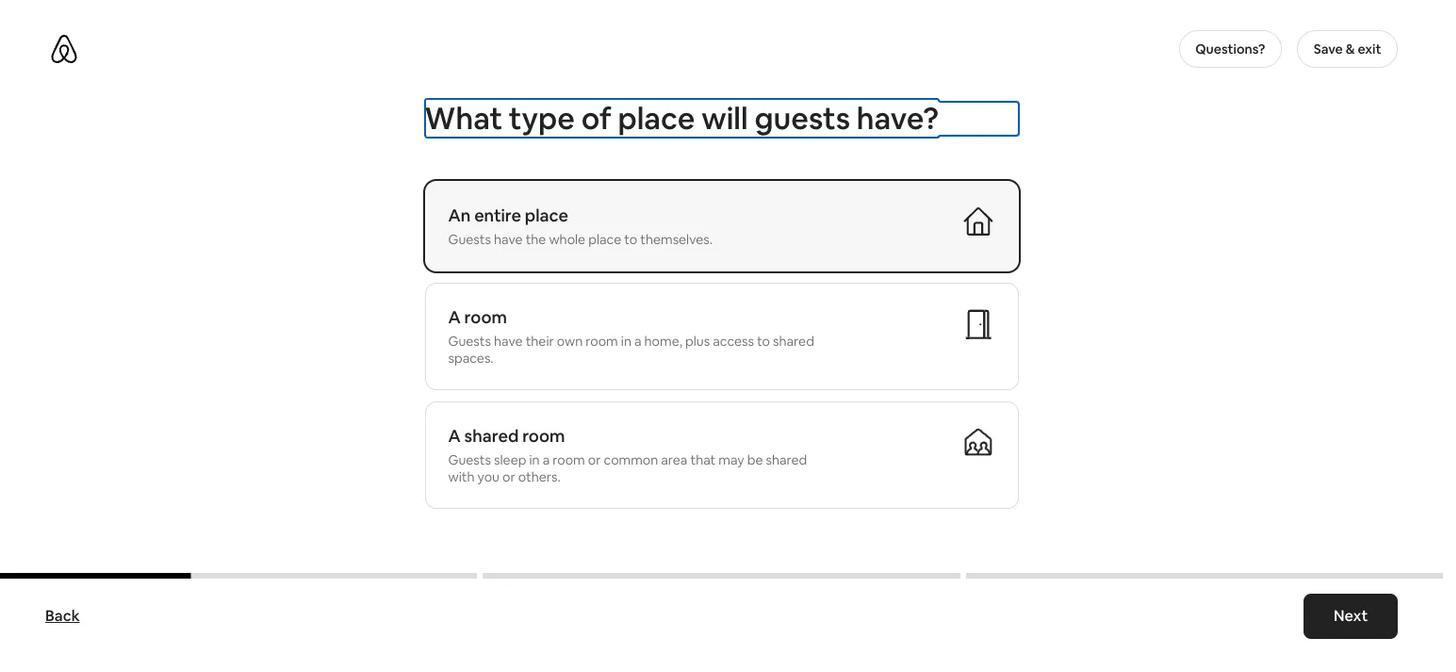 Task type: describe. For each thing, give the bounding box(es) containing it.
an
[[448, 205, 471, 226]]

back button
[[36, 598, 89, 636]]

in inside a shared room guests sleep in a room or common area that may be shared with you or others.
[[529, 452, 540, 469]]

questions? button
[[1179, 30, 1283, 68]]

next
[[1334, 606, 1368, 626]]

access
[[713, 333, 754, 350]]

themselves.
[[641, 231, 713, 248]]

save & exit
[[1314, 41, 1382, 58]]

room up others.
[[523, 425, 565, 447]]

a inside a room guests have their own room in a home, plus access to shared spaces.
[[635, 333, 642, 350]]

to inside an entire place guests have the whole place to themselves.
[[624, 231, 638, 248]]

questions?
[[1196, 41, 1266, 58]]

save
[[1314, 41, 1344, 58]]

2 vertical spatial shared
[[766, 452, 808, 469]]

option group containing an entire place
[[425, 181, 1019, 558]]

exit
[[1358, 41, 1382, 58]]

have inside an entire place guests have the whole place to themselves.
[[494, 231, 523, 248]]

whole
[[549, 231, 586, 248]]

have?
[[857, 99, 939, 138]]

2 vertical spatial place
[[589, 231, 622, 248]]

0 vertical spatial place
[[618, 99, 695, 138]]

in inside a room guests have their own room in a home, plus access to shared spaces.
[[621, 333, 632, 350]]

back
[[45, 606, 80, 626]]

sleep
[[494, 452, 527, 469]]

&
[[1346, 41, 1356, 58]]

guests for entire
[[448, 231, 491, 248]]

1 vertical spatial place
[[525, 205, 569, 226]]

with
[[448, 469, 475, 486]]

shared inside a room guests have their own room in a home, plus access to shared spaces.
[[773, 333, 815, 350]]

what type of place will guests have?
[[425, 99, 939, 138]]

that
[[691, 452, 716, 469]]

a inside a shared room guests sleep in a room or common area that may be shared with you or others.
[[543, 452, 550, 469]]

guests
[[755, 99, 851, 138]]

to inside a room guests have their own room in a home, plus access to shared spaces.
[[757, 333, 770, 350]]



Task type: vqa. For each thing, say whether or not it's contained in the screenshot.
the &
yes



Task type: locate. For each thing, give the bounding box(es) containing it.
a up spaces.
[[448, 306, 461, 328]]

3 guests from the top
[[448, 452, 491, 469]]

common
[[604, 452, 658, 469]]

None button
[[425, 181, 1019, 272], [425, 283, 1019, 390], [425, 402, 1019, 509], [425, 181, 1019, 272], [425, 283, 1019, 390], [425, 402, 1019, 509]]

1 vertical spatial a
[[543, 452, 550, 469]]

1 horizontal spatial or
[[588, 452, 601, 469]]

option group
[[425, 181, 1019, 558]]

room up spaces.
[[465, 306, 507, 328]]

1 a from the top
[[448, 306, 461, 328]]

spaces.
[[448, 350, 494, 367]]

guests left their
[[448, 333, 491, 350]]

1 horizontal spatial a
[[635, 333, 642, 350]]

have down entire
[[494, 231, 523, 248]]

shared up sleep
[[465, 425, 519, 447]]

0 vertical spatial have
[[494, 231, 523, 248]]

guests left sleep
[[448, 452, 491, 469]]

guests inside an entire place guests have the whole place to themselves.
[[448, 231, 491, 248]]

be
[[747, 452, 763, 469]]

shared right be
[[766, 452, 808, 469]]

guests inside a room guests have their own room in a home, plus access to shared spaces.
[[448, 333, 491, 350]]

0 vertical spatial to
[[624, 231, 638, 248]]

a room guests have their own room in a home, plus access to shared spaces.
[[448, 306, 815, 367]]

1 horizontal spatial to
[[757, 333, 770, 350]]

2 guests from the top
[[448, 333, 491, 350]]

in left home, at the left
[[621, 333, 632, 350]]

0 vertical spatial a
[[635, 333, 642, 350]]

the
[[526, 231, 546, 248]]

shared right 'access'
[[773, 333, 815, 350]]

entire
[[474, 205, 522, 226]]

in
[[621, 333, 632, 350], [529, 452, 540, 469]]

place
[[618, 99, 695, 138], [525, 205, 569, 226], [589, 231, 622, 248]]

0 vertical spatial guests
[[448, 231, 491, 248]]

room
[[465, 306, 507, 328], [586, 333, 618, 350], [523, 425, 565, 447], [553, 452, 585, 469]]

a for a room
[[448, 306, 461, 328]]

save & exit button
[[1298, 30, 1399, 68]]

in right sleep
[[529, 452, 540, 469]]

guests down an
[[448, 231, 491, 248]]

or right you
[[503, 469, 516, 486]]

type
[[509, 99, 575, 138]]

1 vertical spatial shared
[[465, 425, 519, 447]]

have
[[494, 231, 523, 248], [494, 333, 523, 350]]

to right 'access'
[[757, 333, 770, 350]]

guests inside a shared room guests sleep in a room or common area that may be shared with you or others.
[[448, 452, 491, 469]]

0 vertical spatial a
[[448, 306, 461, 328]]

2 have from the top
[[494, 333, 523, 350]]

area
[[661, 452, 688, 469]]

0 horizontal spatial to
[[624, 231, 638, 248]]

a
[[635, 333, 642, 350], [543, 452, 550, 469]]

1 vertical spatial have
[[494, 333, 523, 350]]

have left their
[[494, 333, 523, 350]]

1 guests from the top
[[448, 231, 491, 248]]

place right whole
[[589, 231, 622, 248]]

home,
[[645, 333, 683, 350]]

a up with
[[448, 425, 461, 447]]

room right own
[[586, 333, 618, 350]]

room right sleep
[[553, 452, 585, 469]]

of
[[582, 99, 612, 138]]

1 vertical spatial in
[[529, 452, 540, 469]]

1 vertical spatial to
[[757, 333, 770, 350]]

place right of
[[618, 99, 695, 138]]

their
[[526, 333, 554, 350]]

a for a shared room
[[448, 425, 461, 447]]

shared
[[773, 333, 815, 350], [465, 425, 519, 447], [766, 452, 808, 469]]

a left home, at the left
[[635, 333, 642, 350]]

0 vertical spatial shared
[[773, 333, 815, 350]]

may
[[719, 452, 745, 469]]

guests
[[448, 231, 491, 248], [448, 333, 491, 350], [448, 452, 491, 469]]

0 horizontal spatial a
[[543, 452, 550, 469]]

2 vertical spatial guests
[[448, 452, 491, 469]]

or left common
[[588, 452, 601, 469]]

a shared room guests sleep in a room or common area that may be shared with you or others.
[[448, 425, 808, 486]]

have inside a room guests have their own room in a home, plus access to shared spaces.
[[494, 333, 523, 350]]

to left themselves. at left top
[[624, 231, 638, 248]]

an entire place guests have the whole place to themselves.
[[448, 205, 713, 248]]

0 horizontal spatial in
[[529, 452, 540, 469]]

next button
[[1304, 594, 1399, 639]]

place up the
[[525, 205, 569, 226]]

1 vertical spatial a
[[448, 425, 461, 447]]

1 horizontal spatial in
[[621, 333, 632, 350]]

guests for shared
[[448, 452, 491, 469]]

will
[[702, 99, 748, 138]]

a right sleep
[[543, 452, 550, 469]]

0 vertical spatial in
[[621, 333, 632, 350]]

or
[[588, 452, 601, 469], [503, 469, 516, 486]]

a inside a room guests have their own room in a home, plus access to shared spaces.
[[448, 306, 461, 328]]

1 vertical spatial guests
[[448, 333, 491, 350]]

own
[[557, 333, 583, 350]]

you
[[478, 469, 500, 486]]

others.
[[518, 469, 561, 486]]

a
[[448, 306, 461, 328], [448, 425, 461, 447]]

a inside a shared room guests sleep in a room or common area that may be shared with you or others.
[[448, 425, 461, 447]]

2 a from the top
[[448, 425, 461, 447]]

to
[[624, 231, 638, 248], [757, 333, 770, 350]]

what
[[425, 99, 503, 138]]

1 have from the top
[[494, 231, 523, 248]]

plus
[[686, 333, 710, 350]]

0 horizontal spatial or
[[503, 469, 516, 486]]



